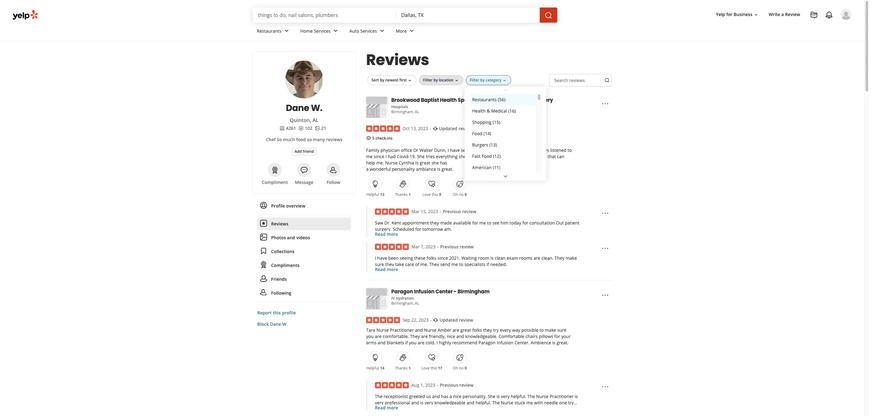 Task type: describe. For each thing, give the bounding box(es) containing it.
filter by location button
[[419, 75, 464, 85]]

office inside the receptionist greeted us and has a nice personality. she is very helpful. the nurse practitioner is very professional and is very knowledgeable and helpful. the nurse stuck me with needle one try she was very good knowledgeable and attentive.infusions. they are top notch in their care and do everything they can to help make you as comfortable as possible. the office very clean as well
[[519, 413, 530, 416]]

care inside i have been seeing these folks since 2021. waiting room is clean exam rooms are clean. they make sure they take care of me. they send me to specialists if needed. read more
[[405, 262, 414, 268]]

mar 15, 2023
[[412, 209, 438, 215]]

5 star rating image for mar 7, 2023
[[375, 244, 409, 250]]

try inside the receptionist greeted us and has a nice personality. she is very helpful. the nurse practitioner is very professional and is very knowledgeable and helpful. the nurse stuck me with needle one try she was very good knowledgeable and attentive.infusions. they are top notch in their care and do everything they can to help make you as comfortable as possible. the office very clean as well
[[569, 400, 574, 406]]

to inside saw dr. kent appointment they made available for me to see him today for consultation.out patient surgery. scheduled for tomorrow am. read more
[[487, 220, 492, 226]]

compliments
[[271, 263, 300, 268]]

&
[[487, 108, 490, 114]]

(15)
[[493, 119, 501, 125]]

brookwood baptist health specialty care network neurosurgery hospitals birmingham, al
[[392, 97, 554, 115]]

review for mar 15, 2023
[[463, 209, 477, 215]]

oct
[[403, 126, 410, 132]]

to right listened
[[568, 147, 572, 153]]

for inside tara nurse practitioner and nurse amber are great folks they try every way possible to make sure you are comfortable. they are friendly, nice and knowledgeable. comfortable chairs pillows for your arms and blankets if you are cold. i highly recommend paragon infusion center. ambience is great.
[[555, 334, 561, 340]]

love this 17
[[422, 366, 443, 371]]

available
[[453, 220, 471, 226]]

2 horizontal spatial can
[[557, 154, 565, 160]]

a inside 'element'
[[782, 11, 785, 17]]

paragon infusion center - birmingham iv hydration birmingham, al
[[392, 288, 490, 306]]

him
[[501, 220, 509, 226]]

(13 reactions) element
[[380, 192, 385, 197]]

thanks for helpful 14
[[395, 366, 408, 371]]

in
[[536, 406, 540, 412]]

nice inside the receptionist greeted us and has a nice personality. she is very helpful. the nurse practitioner is very professional and is very knowledgeable and helpful. the nurse stuck me with needle one try she was very good knowledgeable and attentive.infusions. they are top notch in their care and do everything they can to help make you as comfortable as possible. the office very clean as well
[[453, 394, 462, 400]]

1 vertical spatial reviews
[[326, 137, 343, 143]]

nurse right tara
[[377, 327, 389, 333]]

personality
[[392, 166, 415, 172]]

infusion inside paragon infusion center - birmingham iv hydration birmingham, al
[[414, 288, 435, 296]]

24 compliment v2 image
[[260, 261, 268, 269]]

neurosurgery
[[518, 97, 554, 104]]

16 update v2 image
[[433, 126, 438, 131]]

nurse up with
[[537, 394, 549, 400]]

write a review link
[[767, 9, 803, 20]]

follow image
[[330, 166, 338, 174]]

2 vertical spatial previous review
[[440, 383, 474, 389]]

needle
[[544, 400, 558, 406]]

is inside i have been seeing these folks since 2021. waiting room is clean exam rooms are clean. they make sure they take care of me. they send me to specialists if needed. read more
[[491, 255, 494, 261]]

she down seen
[[459, 154, 466, 160]]

great. inside family physician office dr walter dunn, i have seen jenna, np 3 years now she has always listened to me since i had covid-19. she tries everything she can do to help me or get me  to the drs that can help me. nurse cynthia is great she has a wonderful personality ambiance is great.
[[442, 166, 454, 172]]

they inside tara nurse practitioner and nurse amber are great folks they try every way possible to make sure you are comfortable. they are friendly, nice and knowledgeable. comfortable chairs pillows for your arms and blankets if you are cold. i highly recommend paragon infusion center. ambience is great.
[[483, 327, 492, 333]]

reviews element
[[299, 125, 313, 132]]

write a review
[[769, 11, 801, 17]]

dr.
[[385, 220, 391, 226]]

the up with
[[528, 394, 535, 400]]

0 vertical spatial you
[[366, 334, 374, 340]]

16 chevron down v2 image for filter by location
[[455, 78, 460, 83]]

scheduled
[[393, 226, 414, 232]]

2023 for sep 22, 2023
[[419, 317, 429, 323]]

helpful 14
[[367, 366, 385, 371]]

and down sep 22, 2023
[[415, 327, 423, 333]]

2023 for aug 1, 2023
[[426, 383, 436, 389]]

care
[[483, 97, 495, 104]]

16 review v2 image
[[299, 126, 304, 131]]

i left had at the left top of the page
[[386, 154, 387, 160]]

burgers (13) button
[[470, 139, 537, 151]]

business categories element
[[252, 23, 852, 41]]

are right the amber
[[453, 327, 460, 333]]

surgery.
[[375, 226, 392, 232]]

she right now at right
[[519, 147, 526, 153]]

previous for since
[[440, 244, 459, 250]]

folks inside i have been seeing these folks since 2021. waiting room is clean exam rooms are clean. they make sure they take care of me. they send me to specialists if needed. read more
[[427, 255, 437, 261]]

sort by newest first
[[372, 78, 407, 83]]

of
[[415, 262, 420, 268]]

they inside saw dr. kent appointment they made available for me to see him today for consultation.out patient surgery. scheduled for tomorrow am. read more
[[430, 220, 439, 226]]

american (11)
[[472, 165, 501, 171]]

health inside brookwood baptist health specialty care network neurosurgery hospitals birmingham, al
[[440, 97, 457, 104]]

read more button for have
[[375, 267, 398, 273]]

hospitals
[[392, 104, 409, 110]]

updated review for -
[[440, 317, 473, 323]]

read inside dropdown button
[[375, 405, 386, 411]]

chef  so much food so many reviews
[[266, 137, 343, 143]]

very down "professional"
[[393, 406, 401, 412]]

center.
[[515, 340, 530, 346]]

filter by location
[[423, 78, 454, 83]]

7,
[[421, 244, 425, 250]]

very up was
[[375, 400, 384, 406]]

practitioner inside the receptionist greeted us and has a nice personality. she is very helpful. the nurse practitioner is very professional and is very knowledgeable and helpful. the nurse stuck me with needle one try she was very good knowledgeable and attentive.infusions. they are top notch in their care and do everything they can to help make you as comfortable as possible. the office very clean as well
[[550, 394, 574, 400]]

0 horizontal spatial w.
[[282, 321, 288, 327]]

and up recommend
[[457, 334, 464, 340]]

she inside the receptionist greeted us and has a nice personality. she is very helpful. the nurse practitioner is very professional and is very knowledgeable and helpful. the nurse stuck me with needle one try she was very good knowledgeable and attentive.infusions. they are top notch in their care and do everything they can to help make you as comfortable as possible. the office very clean as well
[[488, 394, 496, 400]]

hospitals link
[[392, 104, 409, 110]]

office inside family physician office dr walter dunn, i have seen jenna, np 3 years now she has always listened to me since i had covid-19. she tries everything she can do to help me or get me  to the drs that can help me. nurse cynthia is great she has a wonderful personality ambiance is great.
[[401, 147, 413, 153]]

great inside family physician office dr walter dunn, i have seen jenna, np 3 years now she has always listened to me since i had covid-19. she tries everything she can do to help me or get me  to the drs that can help me. nurse cynthia is great she has a wonderful personality ambiance is great.
[[420, 160, 431, 166]]

read more
[[375, 405, 398, 411]]

this for 9
[[432, 192, 438, 197]]

none field near
[[401, 12, 535, 19]]

region containing brookwood baptist health specialty care network neurosurgery
[[364, 69, 615, 416]]

1 horizontal spatial can
[[468, 154, 475, 160]]

5 star rating image for oct 13, 2023
[[366, 126, 400, 132]]

has inside the receptionist greeted us and has a nice personality. she is very helpful. the nurse practitioner is very professional and is very knowledgeable and helpful. the nurse stuck me with needle one try she was very good knowledgeable and attentive.infusions. they are top notch in their care and do everything they can to help make you as comfortable as possible. the office very clean as well
[[441, 394, 449, 400]]

food inside fast food (12) button
[[482, 153, 492, 159]]

(1 reaction) element for love this 17
[[409, 366, 411, 371]]

paragon infusion center - birmingham link
[[392, 288, 490, 296]]

nice inside tara nurse practitioner and nurse amber are great folks they try every way possible to make sure you are comfortable. they are friendly, nice and knowledgeable. comfortable chairs pillows for your arms and blankets if you are cold. i highly recommend paragon infusion center. ambience is great.
[[447, 334, 455, 340]]

tara
[[366, 327, 376, 333]]

Find text field
[[258, 12, 391, 19]]

2 vertical spatial previous
[[440, 383, 459, 389]]

if inside i have been seeing these folks since 2021. waiting room is clean exam rooms are clean. they make sure they take care of me. they send me to specialists if needed. read more
[[487, 262, 489, 268]]

user actions element
[[712, 8, 861, 47]]

do inside family physician office dr walter dunn, i have seen jenna, np 3 years now she has always listened to me since i had covid-19. she tries everything she can do to help me or get me  to the drs that can help me. nurse cynthia is great she has a wonderful personality ambiance is great.
[[476, 154, 481, 160]]

w. inside dane w. quinton, al
[[311, 102, 323, 114]]

add
[[295, 149, 302, 154]]

24 friends v2 image
[[260, 275, 268, 283]]

photos element
[[315, 125, 326, 132]]

aug 1, 2023
[[412, 383, 436, 389]]

try inside tara nurse practitioner and nurse amber are great folks they try every way possible to make sure you are comfortable. they are friendly, nice and knowledgeable. comfortable chairs pillows for your arms and blankets if you are cold. i highly recommend paragon infusion center. ambience is great.
[[494, 327, 499, 333]]

menu image for saw dr. kent appointment they made available for me to see him today for consultation.out patient surgery. scheduled for tomorrow am.
[[602, 210, 609, 217]]

can inside the receptionist greeted us and has a nice personality. she is very helpful. the nurse practitioner is very professional and is very knowledgeable and helpful. the nurse stuck me with needle one try she was very good knowledgeable and attentive.infusions. they are top notch in their care and do everything they can to help make you as comfortable as possible. the office very clean as well
[[408, 413, 415, 416]]

been
[[389, 255, 399, 261]]

network
[[496, 97, 517, 104]]

16 friends v2 image
[[280, 126, 285, 131]]

me inside i have been seeing these folks since 2021. waiting room is clean exam rooms are clean. they make sure they take care of me. they send me to specialists if needed. read more
[[452, 262, 458, 268]]

is inside tara nurse practitioner and nurse amber are great folks they try every way possible to make sure you are comfortable. they are friendly, nice and knowledgeable. comfortable chairs pillows for your arms and blankets if you are cold. i highly recommend paragon infusion center. ambience is great.
[[553, 340, 556, 346]]

baptist
[[421, 97, 439, 104]]

2 as from the left
[[485, 413, 490, 416]]

and down greeted
[[412, 400, 419, 406]]

17
[[438, 366, 443, 371]]

24 chevron down v2 image for home services
[[332, 27, 340, 35]]

more link
[[391, 23, 421, 41]]

and left "videos"
[[287, 235, 295, 241]]

oh no 0 for love this 9
[[453, 192, 467, 197]]

cynthia
[[399, 160, 414, 166]]

sep
[[403, 317, 410, 323]]

a inside family physician office dr walter dunn, i have seen jenna, np 3 years now she has always listened to me since i had covid-19. she tries everything she can do to help me or get me  to the drs that can help me. nurse cynthia is great she has a wonderful personality ambiance is great.
[[366, 166, 369, 172]]

24 chevron down v2 image for auto services
[[379, 27, 386, 35]]

birmingham
[[458, 288, 490, 296]]

a inside the receptionist greeted us and has a nice personality. she is very helpful. the nurse practitioner is very professional and is very knowledgeable and helpful. the nurse stuck me with needle one try she was very good knowledgeable and attentive.infusions. they are top notch in their care and do everything they can to help make you as comfortable as possible. the office very clean as well
[[450, 394, 452, 400]]

0 for 9
[[465, 192, 467, 197]]

search image
[[605, 78, 610, 83]]

and left attentive.infusions.
[[446, 406, 454, 412]]

following menu item
[[257, 287, 351, 302]]

oh no 0 for love this 17
[[453, 366, 467, 371]]

very down 'us'
[[425, 400, 434, 406]]

16 chevron down v2 image
[[408, 78, 413, 83]]

top
[[514, 406, 521, 412]]

1 for love this 9
[[409, 192, 411, 197]]

to down np
[[482, 154, 487, 160]]

clean inside the receptionist greeted us and has a nice personality. she is very helpful. the nurse practitioner is very professional and is very knowledgeable and helpful. the nurse stuck me with needle one try she was very good knowledgeable and attentive.infusions. they are top notch in their care and do everything they can to help make you as comfortable as possible. the office very clean as well
[[541, 413, 552, 416]]

i right dunn,
[[448, 147, 449, 153]]

to left the on the right of the page
[[527, 154, 531, 160]]

compliment image
[[271, 166, 279, 174]]

notifications image
[[826, 11, 833, 19]]

send
[[441, 262, 451, 268]]

22,
[[412, 317, 418, 323]]

rooms
[[520, 255, 533, 261]]

menu containing profile overview
[[257, 200, 351, 302]]

16 update v2 image
[[434, 318, 439, 323]]

sort
[[372, 78, 379, 83]]

2023 for mar 15, 2023
[[428, 209, 438, 215]]

make inside tara nurse practitioner and nurse amber are great folks they try every way possible to make sure you are comfortable. they are friendly, nice and knowledgeable. comfortable chairs pillows for your arms and blankets if you are cold. i highly recommend paragon infusion center. ambience is great.
[[545, 327, 557, 333]]

photos
[[271, 235, 286, 241]]

and right arms
[[378, 340, 386, 346]]

3 menu image from the top
[[602, 383, 609, 391]]

shopping (15) button
[[470, 117, 537, 128]]

practitioner inside tara nurse practitioner and nurse amber are great folks they try every way possible to make sure you are comfortable. they are friendly, nice and knowledgeable. comfortable chairs pillows for your arms and blankets if you are cold. i highly recommend paragon infusion center. ambience is great.
[[390, 327, 414, 333]]

friends element
[[280, 125, 296, 132]]

auto
[[350, 28, 359, 34]]

0 for 17
[[465, 366, 467, 371]]

help inside the receptionist greeted us and has a nice personality. she is very helpful. the nurse practitioner is very professional and is very knowledgeable and helpful. the nurse stuck me with needle one try she was very good knowledgeable and attentive.infusions. they are top notch in their care and do everything they can to help make you as comfortable as possible. the office very clean as well
[[422, 413, 431, 416]]

24 photos v2 image
[[260, 234, 268, 241]]

nurse up 'friendly,'
[[424, 327, 437, 333]]

i inside tara nurse practitioner and nurse amber are great folks they try every way possible to make sure you are comfortable. they are friendly, nice and knowledgeable. comfortable chairs pillows for your arms and blankets if you are cold. i highly recommend paragon infusion center. ambience is great.
[[437, 340, 438, 346]]

i have been seeing these folks since 2021. waiting room is clean exam rooms are clean. they make sure they take care of me. they send me to specialists if needed. read more
[[375, 255, 577, 273]]

1 as from the left
[[453, 413, 458, 416]]

filter by category
[[470, 78, 502, 83]]

room
[[478, 255, 490, 261]]

2023 for mar 7, 2023
[[426, 244, 436, 250]]

0 vertical spatial reviews
[[570, 77, 585, 83]]

thanks 1 for 14
[[395, 366, 411, 371]]

(17 reactions) element
[[438, 366, 443, 371]]

to inside i have been seeing these folks since 2021. waiting room is clean exam rooms are clean. they make sure they take care of me. they send me to specialists if needed. read more
[[459, 262, 464, 268]]

comfortable
[[499, 334, 525, 340]]

5 check-ins
[[373, 136, 393, 141]]

burgers
[[472, 142, 489, 148]]

3 as from the left
[[553, 413, 558, 416]]

0 vertical spatial helpful.
[[511, 394, 527, 400]]

filter for filter by category
[[470, 78, 480, 83]]

family physician office dr walter dunn, i have seen jenna, np 3 years now she has always listened to me since i had covid-19. she tries everything she can do to help me or get me  to the drs that can help me. nurse cynthia is great she has a wonderful personality ambiance is great.
[[366, 147, 572, 172]]

nurse left stuck
[[501, 400, 514, 406]]

5 star rating image for sep 22, 2023
[[366, 317, 400, 324]]

1 vertical spatial help
[[366, 160, 375, 166]]

1 vertical spatial helpful.
[[476, 400, 491, 406]]

location
[[439, 78, 454, 83]]

menu image for paragon infusion center - birmingham
[[602, 292, 609, 299]]

and down one
[[562, 406, 570, 412]]

13
[[380, 192, 385, 197]]

very up possible.
[[501, 394, 510, 400]]

message image
[[301, 166, 308, 174]]

me right get
[[519, 154, 525, 160]]

updated for health
[[439, 126, 458, 132]]

blankets
[[387, 340, 404, 346]]

are left cold.
[[418, 340, 425, 346]]

restaurants (56) button
[[470, 94, 537, 105]]

do inside the receptionist greeted us and has a nice personality. she is very helpful. the nurse practitioner is very professional and is very knowledgeable and helpful. the nurse stuck me with needle one try she was very good knowledgeable and attentive.infusions. they are top notch in their care and do everything they can to help make you as comfortable as possible. the office very clean as well
[[571, 406, 576, 412]]

report this profile
[[257, 310, 296, 316]]

3 read more button from the top
[[375, 405, 398, 412]]

to inside tara nurse practitioner and nurse amber are great folks they try every way possible to make sure you are comfortable. they are friendly, nice and knowledgeable. comfortable chairs pillows for your arms and blankets if you are cold. i highly recommend paragon infusion center. ambience is great.
[[540, 327, 544, 333]]

the down top at the bottom right of the page
[[510, 413, 518, 416]]

-
[[454, 288, 457, 296]]

review up tara nurse practitioner and nurse amber are great folks they try every way possible to make sure you are comfortable. they are friendly, nice and knowledgeable. comfortable chairs pillows for your arms and blankets if you are cold. i highly recommend paragon infusion center. ambience is great.
[[459, 317, 473, 323]]

nurse inside family physician office dr walter dunn, i have seen jenna, np 3 years now she has always listened to me since i had covid-19. she tries everything she can do to help me or get me  to the drs that can help me. nurse cynthia is great she has a wonderful personality ambiance is great.
[[385, 160, 398, 166]]

compliments link
[[257, 259, 351, 272]]

photos and videos link
[[257, 232, 351, 244]]

filter for filter by location
[[423, 78, 433, 83]]

2 horizontal spatial help
[[488, 154, 497, 160]]

1 vertical spatial knowledgeable
[[414, 406, 445, 412]]

for inside yelp for business button
[[727, 11, 733, 17]]

have inside family physician office dr walter dunn, i have seen jenna, np 3 years now she has always listened to me since i had covid-19. she tries everything she can do to help me or get me  to the drs that can help me. nurse cynthia is great she has a wonderful personality ambiance is great.
[[450, 147, 460, 153]]

Near text field
[[401, 12, 535, 19]]

24 following v2 image
[[260, 289, 268, 297]]

overview
[[286, 203, 306, 209]]

they right clean.
[[555, 255, 565, 261]]

maria w. image
[[841, 8, 852, 20]]

yelp for business button
[[714, 9, 762, 20]]

for right available
[[473, 220, 479, 226]]

saw dr. kent appointment they made available for me to see him today for consultation.out patient surgery. scheduled for tomorrow am. read more
[[375, 220, 580, 237]]

the up read more
[[375, 394, 383, 400]]

more inside saw dr. kent appointment they made available for me to see him today for consultation.out patient surgery. scheduled for tomorrow am. read more
[[387, 231, 398, 237]]

paragon inside paragon infusion center - birmingham iv hydration birmingham, al
[[392, 288, 413, 296]]

sure inside i have been seeing these folks since 2021. waiting room is clean exam rooms are clean. they make sure they take care of me. they send me to specialists if needed. read more
[[375, 262, 384, 268]]

restaurants for restaurants (56)
[[472, 97, 497, 103]]

menu image for brookwood baptist health specialty care network neurosurgery
[[602, 100, 609, 108]]

are up cold.
[[421, 334, 428, 340]]

the
[[532, 154, 539, 160]]

1 horizontal spatial reviews
[[366, 49, 429, 71]]

food
[[296, 137, 306, 143]]

review down shopping
[[459, 126, 473, 132]]

services for home services
[[314, 28, 331, 34]]

food inside food (14) button
[[472, 131, 483, 137]]

infusion inside tara nurse practitioner and nurse amber are great folks they try every way possible to make sure you are comfortable. they are friendly, nice and knowledgeable. comfortable chairs pillows for your arms and blankets if you are cold. i highly recommend paragon infusion center. ambience is great.
[[497, 340, 514, 346]]

very down in
[[531, 413, 540, 416]]

love for love this 17
[[422, 366, 430, 371]]

they left 'send'
[[430, 262, 439, 268]]

al inside paragon infusion center - birmingham iv hydration birmingham, al
[[415, 301, 420, 306]]

way
[[513, 327, 521, 333]]

brookwood
[[392, 97, 420, 104]]

mar for mar 7, 2023
[[412, 244, 420, 250]]

read inside i have been seeing these folks since 2021. waiting room is clean exam rooms are clean. they make sure they take care of me. they send me to specialists if needed. read more
[[375, 267, 386, 273]]

read inside saw dr. kent appointment they made available for me to see him today for consultation.out patient surgery. scheduled for tomorrow am. read more
[[375, 231, 386, 237]]

follow
[[327, 179, 341, 185]]

search
[[555, 77, 569, 83]]

health & medical (16)
[[472, 108, 516, 114]]

ins
[[388, 136, 393, 141]]

physician
[[381, 147, 400, 153]]

quinton,
[[290, 117, 311, 124]]

if inside tara nurse practitioner and nurse amber are great folks they try every way possible to make sure you are comfortable. they are friendly, nice and knowledgeable. comfortable chairs pillows for your arms and blankets if you are cold. i highly recommend paragon infusion center. ambience is great.
[[406, 340, 408, 346]]

3
[[493, 147, 496, 153]]

she down tries
[[432, 160, 439, 166]]

updated review for specialty
[[439, 126, 473, 132]]

add friend button
[[292, 148, 317, 155]]

are up arms
[[375, 334, 382, 340]]

projects image
[[811, 11, 818, 19]]

and right 'us'
[[432, 394, 440, 400]]



Task type: vqa. For each thing, say whether or not it's contained in the screenshot.
the right since
yes



Task type: locate. For each thing, give the bounding box(es) containing it.
al up 16 photos v2 on the left top
[[313, 117, 319, 124]]

a left wonderful
[[366, 166, 369, 172]]

infusion
[[414, 288, 435, 296], [497, 340, 514, 346]]

they inside the receptionist greeted us and has a nice personality. she is very helpful. the nurse practitioner is very professional and is very knowledgeable and helpful. the nurse stuck me with needle one try she was very good knowledgeable and attentive.infusions. they are top notch in their care and do everything they can to help make you as comfortable as possible. the office very clean as well
[[398, 413, 407, 416]]

1 mar from the top
[[412, 209, 420, 215]]

1 vertical spatial has
[[440, 160, 448, 166]]

3 by from the left
[[481, 78, 485, 83]]

sure
[[375, 262, 384, 268], [558, 327, 567, 333]]

al inside brookwood baptist health specialty care network neurosurgery hospitals birmingham, al
[[415, 109, 420, 115]]

me. inside family physician office dr walter dunn, i have seen jenna, np 3 years now she has always listened to me since i had covid-19. she tries everything she can do to help me or get me  to the drs that can help me. nurse cynthia is great she has a wonderful personality ambiance is great.
[[377, 160, 384, 166]]

  text field
[[550, 74, 613, 87]]

2 vertical spatial al
[[415, 301, 420, 306]]

write
[[769, 11, 781, 17]]

1 horizontal spatial health
[[472, 108, 486, 114]]

get
[[511, 154, 518, 160]]

photos and videos
[[271, 235, 310, 241]]

restaurants for restaurants
[[257, 28, 282, 34]]

they down been at the bottom left of the page
[[385, 262, 394, 268]]

helpful for helpful 13
[[367, 192, 379, 197]]

0 vertical spatial care
[[405, 262, 414, 268]]

1 vertical spatial thanks 1
[[395, 366, 411, 371]]

notch
[[523, 406, 535, 412]]

w. down profile
[[282, 321, 288, 327]]

0 vertical spatial menu image
[[602, 100, 609, 108]]

2 1 from the top
[[409, 366, 411, 371]]

by for category
[[481, 78, 485, 83]]

pillows
[[539, 334, 554, 340]]

previous review
[[443, 209, 477, 215], [440, 244, 474, 250], [440, 383, 474, 389]]

2 services from the left
[[361, 28, 377, 34]]

birmingham, inside paragon infusion center - birmingham iv hydration birmingham, al
[[392, 301, 414, 306]]

services inside "link"
[[314, 28, 331, 34]]

restaurants inside button
[[472, 97, 497, 103]]

knowledgeable
[[435, 400, 466, 406], [414, 406, 445, 412]]

the up possible.
[[493, 400, 500, 406]]

exam
[[507, 255, 518, 261]]

needed.
[[491, 262, 507, 268]]

0 vertical spatial have
[[450, 147, 460, 153]]

restaurants link
[[252, 23, 295, 41]]

0 vertical spatial previous review
[[443, 209, 477, 215]]

w. up quinton,
[[311, 102, 323, 114]]

0 horizontal spatial help
[[366, 160, 375, 166]]

2 horizontal spatial by
[[481, 78, 485, 83]]

they down good
[[398, 413, 407, 416]]

5 star rating image up 5 check-ins
[[366, 126, 400, 132]]

reviews right search
[[570, 77, 585, 83]]

2 24 chevron down v2 image from the left
[[332, 27, 340, 35]]

message
[[295, 179, 314, 185]]

2 (1 reaction) element from the top
[[409, 366, 411, 371]]

first
[[400, 78, 407, 83]]

mar 7, 2023
[[412, 244, 436, 250]]

(9 reactions) element
[[439, 192, 442, 197]]

0 vertical spatial menu image
[[602, 210, 609, 217]]

(1 reaction) element left love this 17
[[409, 366, 411, 371]]

1 horizontal spatial make
[[545, 327, 557, 333]]

1 1 from the top
[[409, 192, 411, 197]]

2023 for oct 13, 2023
[[418, 126, 428, 132]]

are inside the receptionist greeted us and has a nice personality. she is very helpful. the nurse practitioner is very professional and is very knowledgeable and helpful. the nurse stuck me with needle one try she was very good knowledgeable and attentive.infusions. they are top notch in their care and do everything they can to help make you as comfortable as possible. the office very clean as well
[[507, 406, 513, 412]]

0 vertical spatial thanks 1
[[395, 192, 411, 197]]

updated review up the amber
[[440, 317, 473, 323]]

by right sort
[[380, 78, 385, 83]]

she left was
[[375, 406, 382, 412]]

good
[[403, 406, 413, 412]]

you right 'blankets'
[[409, 340, 417, 346]]

paragon inside tara nurse practitioner and nurse amber are great folks they try every way possible to make sure you are comfortable. they are friendly, nice and knowledgeable. comfortable chairs pillows for your arms and blankets if you are cold. i highly recommend paragon infusion center. ambience is great.
[[479, 340, 496, 346]]

do right their
[[571, 406, 576, 412]]

help down 'us'
[[422, 413, 431, 416]]

practitioner up comfortable.
[[390, 327, 414, 333]]

1 horizontal spatial help
[[422, 413, 431, 416]]

2 horizontal spatial you
[[444, 413, 452, 416]]

1 0 from the top
[[465, 192, 467, 197]]

al right hydration
[[415, 301, 420, 306]]

great. down dunn,
[[442, 166, 454, 172]]

0 horizontal spatial reviews
[[326, 137, 343, 143]]

dane w. link
[[260, 102, 348, 114]]

no for 9
[[459, 192, 464, 197]]

mar for mar 15, 2023
[[412, 209, 420, 215]]

16 chevron down v2 image
[[754, 12, 759, 17], [455, 78, 460, 83], [502, 78, 507, 83]]

16 chevron down v2 image inside filter by location dropdown button
[[455, 78, 460, 83]]

review for aug 1, 2023
[[460, 383, 474, 389]]

sure inside tara nurse practitioner and nurse amber are great folks they try every way possible to make sure you are comfortable. they are friendly, nice and knowledgeable. comfortable chairs pillows for your arms and blankets if you are cold. i highly recommend paragon infusion center. ambience is great.
[[558, 327, 567, 333]]

have inside i have been seeing these folks since 2021. waiting room is clean exam rooms are clean. they make sure they take care of me. they send me to specialists if needed. read more
[[378, 255, 387, 261]]

read down receptionist
[[375, 405, 386, 411]]

0 vertical spatial paragon
[[392, 288, 413, 296]]

1 vertical spatial if
[[406, 340, 408, 346]]

try left every
[[494, 327, 499, 333]]

sep 22, 2023
[[403, 317, 429, 323]]

2 mar from the top
[[412, 244, 420, 250]]

review up waiting
[[460, 244, 474, 250]]

shopping
[[472, 119, 492, 125]]

1 vertical spatial you
[[409, 340, 417, 346]]

take
[[396, 262, 404, 268]]

1 thanks 1 from the top
[[395, 192, 411, 197]]

possible.
[[491, 413, 509, 416]]

ambiance
[[416, 166, 436, 172]]

dane inside dane w. quinton, al
[[286, 102, 309, 114]]

1 none field from the left
[[258, 12, 391, 19]]

9
[[439, 192, 442, 197]]

yelp
[[717, 11, 726, 17]]

2 thanks 1 from the top
[[395, 366, 411, 371]]

24 chevron down v2 image left "auto"
[[332, 27, 340, 35]]

for
[[727, 11, 733, 17], [473, 220, 479, 226], [523, 220, 529, 226], [416, 226, 422, 232], [555, 334, 561, 340]]

5 star rating image for mar 15, 2023
[[375, 209, 409, 215]]

wonderful
[[370, 166, 391, 172]]

2 horizontal spatial make
[[566, 255, 577, 261]]

1 vertical spatial dane
[[270, 321, 281, 327]]

1 horizontal spatial reviews
[[570, 77, 585, 83]]

knowledgeable down 'us'
[[414, 406, 445, 412]]

3 more from the top
[[387, 405, 398, 411]]

was
[[384, 406, 392, 412]]

13,
[[411, 126, 417, 132]]

1 (0 reactions) element from the top
[[465, 192, 467, 197]]

(1 reaction) element left "love this 9"
[[409, 192, 411, 197]]

1 horizontal spatial services
[[361, 28, 377, 34]]

read more button for dr.
[[375, 231, 398, 238]]

0 horizontal spatial she
[[417, 154, 425, 160]]

(1 reaction) element for love this 9
[[409, 192, 411, 197]]

1 vertical spatial practitioner
[[550, 394, 574, 400]]

(0 reactions) element for love this 17
[[465, 366, 467, 371]]

today
[[510, 220, 522, 226]]

fast
[[472, 153, 481, 159]]

read
[[375, 231, 386, 237], [375, 267, 386, 273], [375, 405, 386, 411]]

0 vertical spatial love
[[423, 192, 431, 197]]

0 vertical spatial 1
[[409, 192, 411, 197]]

1 no from the top
[[459, 192, 464, 197]]

2 by from the left
[[434, 78, 438, 83]]

great inside tara nurse practitioner and nurse amber are great folks they try every way possible to make sure you are comfortable. they are friendly, nice and knowledgeable. comfortable chairs pillows for your arms and blankets if you are cold. i highly recommend paragon infusion center. ambience is great.
[[461, 327, 471, 333]]

review for mar 7, 2023
[[460, 244, 474, 250]]

birmingham, up sep
[[392, 301, 414, 306]]

0 horizontal spatial do
[[476, 154, 481, 160]]

1 vertical spatial this
[[273, 310, 281, 316]]

me inside the receptionist greeted us and has a nice personality. she is very helpful. the nurse practitioner is very professional and is very knowledgeable and helpful. the nurse stuck me with needle one try she was very good knowledgeable and attentive.infusions. they are top notch in their care and do everything they can to help make you as comfortable as possible. the office very clean as well
[[527, 400, 533, 406]]

region
[[364, 69, 615, 416]]

24 chevron down v2 image
[[283, 27, 290, 35], [332, 27, 340, 35], [379, 27, 386, 35], [408, 27, 416, 35]]

oh for 9
[[453, 192, 458, 197]]

1 horizontal spatial try
[[569, 400, 574, 406]]

comfortable.
[[383, 334, 409, 340]]

care
[[405, 262, 414, 268], [552, 406, 561, 412]]

0 horizontal spatial can
[[408, 413, 415, 416]]

1 horizontal spatial by
[[434, 78, 438, 83]]

0 horizontal spatial infusion
[[414, 288, 435, 296]]

(0 reactions) element for love this 9
[[465, 192, 467, 197]]

more
[[387, 231, 398, 237], [387, 267, 398, 273], [387, 405, 398, 411]]

to inside the receptionist greeted us and has a nice personality. she is very helpful. the nurse practitioner is very professional and is very knowledgeable and helpful. the nurse stuck me with needle one try she was very good knowledgeable and attentive.infusions. they are top notch in their care and do everything they can to help make you as comfortable as possible. the office very clean as well
[[417, 413, 421, 416]]

and up attentive.infusions.
[[467, 400, 475, 406]]

health & medical (16) button
[[470, 105, 537, 117]]

mar left 7,
[[412, 244, 420, 250]]

w.
[[311, 102, 323, 114], [282, 321, 288, 327]]

al down the brookwood
[[415, 109, 420, 115]]

help up wonderful
[[366, 160, 375, 166]]

you inside the receptionist greeted us and has a nice personality. she is very helpful. the nurse practitioner is very professional and is very knowledgeable and helpful. the nurse stuck me with needle one try she was very good knowledgeable and attentive.infusions. they are top notch in their care and do everything they can to help make you as comfortable as possible. the office very clean as well
[[444, 413, 452, 416]]

0 vertical spatial (1 reaction) element
[[409, 192, 411, 197]]

0 vertical spatial knowledgeable
[[435, 400, 466, 406]]

24 profile v2 image
[[260, 202, 268, 209]]

paragon down "knowledgeable."
[[479, 340, 496, 346]]

has
[[527, 147, 535, 153], [440, 160, 448, 166], [441, 394, 449, 400]]

services for auto services
[[361, 28, 377, 34]]

add friend
[[295, 149, 314, 154]]

4 24 chevron down v2 image from the left
[[408, 27, 416, 35]]

report
[[257, 310, 272, 316]]

me down the years
[[498, 154, 504, 160]]

no for 17
[[459, 366, 464, 371]]

dane up quinton,
[[286, 102, 309, 114]]

16 check in v2 image
[[366, 136, 371, 141]]

she down 'dr' at top left
[[417, 154, 425, 160]]

0 vertical spatial sure
[[375, 262, 384, 268]]

helpful for helpful 14
[[367, 366, 379, 371]]

previous review for available
[[443, 209, 477, 215]]

birmingham, inside brookwood baptist health specialty care network neurosurgery hospitals birmingham, al
[[392, 109, 414, 115]]

1 helpful from the top
[[367, 192, 379, 197]]

2 read from the top
[[375, 267, 386, 273]]

these
[[414, 255, 426, 261]]

updated for center
[[440, 317, 458, 323]]

2 read more button from the top
[[375, 267, 398, 273]]

for down 'appointment'
[[416, 226, 422, 232]]

they inside the receptionist greeted us and has a nice personality. she is very helpful. the nurse practitioner is very professional and is very knowledgeable and helpful. the nurse stuck me with needle one try she was very good knowledgeable and attentive.infusions. they are top notch in their care and do everything they can to help make you as comfortable as possible. the office very clean as well
[[496, 406, 505, 412]]

5 star rating image up tara
[[366, 317, 400, 324]]

0 horizontal spatial a
[[366, 166, 369, 172]]

oh for 17
[[453, 366, 458, 371]]

2 vertical spatial a
[[450, 394, 452, 400]]

2 no from the top
[[459, 366, 464, 371]]

24 review v2 image
[[260, 220, 268, 227]]

16 chevron down v2 image inside yelp for business button
[[754, 12, 759, 17]]

16 photos v2 image
[[315, 126, 320, 131]]

recommend
[[453, 340, 478, 346]]

more inside i have been seeing these folks since 2021. waiting room is clean exam rooms are clean. they make sure they take care of me. they send me to specialists if needed. read more
[[387, 267, 398, 273]]

1 menu image from the top
[[602, 100, 609, 108]]

0 horizontal spatial filter
[[423, 78, 433, 83]]

1 vertical spatial care
[[552, 406, 561, 412]]

None search field
[[253, 8, 559, 23]]

(1 reaction) element
[[409, 192, 411, 197], [409, 366, 411, 371]]

1 thanks from the top
[[395, 192, 408, 197]]

1 horizontal spatial as
[[485, 413, 490, 416]]

folks inside tara nurse practitioner and nurse amber are great folks they try every way possible to make sure you are comfortable. they are friendly, nice and knowledgeable. comfortable chairs pillows for your arms and blankets if you are cold. i highly recommend paragon infusion center. ambience is great.
[[473, 327, 482, 333]]

2 0 from the top
[[465, 366, 467, 371]]

filters group
[[366, 75, 547, 181]]

american (11) button
[[470, 162, 537, 173]]

1 read more button from the top
[[375, 231, 398, 238]]

2 filter from the left
[[470, 78, 480, 83]]

helpful. up stuck
[[511, 394, 527, 400]]

2023 right 7,
[[426, 244, 436, 250]]

0 horizontal spatial paragon
[[392, 288, 413, 296]]

they inside tara nurse practitioner and nurse amber are great folks they try every way possible to make sure you are comfortable. they are friendly, nice and knowledgeable. comfortable chairs pillows for your arms and blankets if you are cold. i highly recommend paragon infusion center. ambience is great.
[[410, 334, 420, 340]]

since inside family physician office dr walter dunn, i have seen jenna, np 3 years now she has always listened to me since i had covid-19. she tries everything she can do to help me or get me  to the drs that can help me. nurse cynthia is great she has a wonderful personality ambiance is great.
[[374, 154, 385, 160]]

read down saw
[[375, 231, 386, 237]]

i
[[448, 147, 449, 153], [386, 154, 387, 160], [375, 255, 376, 261], [437, 340, 438, 346]]

1 (1 reaction) element from the top
[[409, 192, 411, 197]]

by inside popup button
[[380, 78, 385, 83]]

24 chevron down v2 image for restaurants
[[283, 27, 290, 35]]

0 vertical spatial if
[[487, 262, 489, 268]]

kent
[[392, 220, 401, 226]]

great. inside tara nurse practitioner and nurse amber are great folks they try every way possible to make sure you are comfortable. they are friendly, nice and knowledgeable. comfortable chairs pillows for your arms and blankets if you are cold. i highly recommend paragon infusion center. ambience is great.
[[557, 340, 569, 346]]

reviews menu item
[[257, 218, 351, 230]]

has right 'us'
[[441, 394, 449, 400]]

1 vertical spatial great.
[[557, 340, 569, 346]]

made
[[441, 220, 452, 226]]

me up notch
[[527, 400, 533, 406]]

me down 'family'
[[366, 154, 373, 160]]

16 chevron down v2 image for yelp for business
[[754, 12, 759, 17]]

0 vertical spatial folks
[[427, 255, 437, 261]]

5 star rating image up receptionist
[[375, 383, 409, 389]]

collections
[[271, 249, 295, 255]]

clean inside i have been seeing these folks since 2021. waiting room is clean exam rooms are clean. they make sure they take care of me. they send me to specialists if needed. read more
[[495, 255, 506, 261]]

0 horizontal spatial 16 chevron down v2 image
[[455, 78, 460, 83]]

1 vertical spatial have
[[378, 255, 387, 261]]

0 vertical spatial oh
[[453, 192, 458, 197]]

0 horizontal spatial if
[[406, 340, 408, 346]]

1 24 chevron down v2 image from the left
[[283, 27, 290, 35]]

are inside i have been seeing these folks since 2021. waiting room is clean exam rooms are clean. they make sure they take care of me. they send me to specialists if needed. read more
[[534, 255, 541, 261]]

no right 17
[[459, 366, 464, 371]]

1 vertical spatial office
[[519, 413, 530, 416]]

updated review right 16 update v2 image
[[439, 126, 473, 132]]

i down 'friendly,'
[[437, 340, 438, 346]]

search image
[[545, 12, 553, 19]]

1 horizontal spatial great.
[[557, 340, 569, 346]]

following
[[271, 290, 292, 296]]

she inside the receptionist greeted us and has a nice personality. she is very helpful. the nurse practitioner is very professional and is very knowledgeable and helpful. the nurse stuck me with needle one try she was very good knowledgeable and attentive.infusions. they are top notch in their care and do everything they can to help make you as comfortable as possible. the office very clean as well
[[375, 406, 382, 412]]

more down been at the bottom left of the page
[[387, 267, 398, 273]]

0 horizontal spatial great
[[420, 160, 431, 166]]

me inside saw dr. kent appointment they made available for me to see him today for consultation.out patient surgery. scheduled for tomorrow am. read more
[[480, 220, 486, 226]]

health inside button
[[472, 108, 486, 114]]

office down notch
[[519, 413, 530, 416]]

none field find
[[258, 12, 391, 19]]

None field
[[258, 12, 391, 19], [401, 12, 535, 19]]

0 horizontal spatial health
[[440, 97, 457, 104]]

0 horizontal spatial restaurants
[[257, 28, 282, 34]]

1 horizontal spatial if
[[487, 262, 489, 268]]

to down 2021.
[[459, 262, 464, 268]]

1 horizontal spatial paragon
[[479, 340, 496, 346]]

care down seeing
[[405, 262, 414, 268]]

dane down report this profile
[[270, 321, 281, 327]]

thanks 1 for 13
[[395, 192, 411, 197]]

1 birmingham, from the top
[[392, 109, 414, 115]]

menu image for i have been seeing these folks since 2021. waiting room is clean exam rooms are clean. they make sure they take care of me. they send me to specialists if needed.
[[602, 245, 609, 253]]

1 read from the top
[[375, 231, 386, 237]]

0 horizontal spatial office
[[401, 147, 413, 153]]

knowledgeable up the comfortable
[[435, 400, 466, 406]]

1 for love this 17
[[409, 366, 411, 371]]

16 chevron down v2 image inside 'filter by category' dropdown button
[[502, 78, 507, 83]]

0 vertical spatial food
[[472, 131, 483, 137]]

1 menu image from the top
[[602, 210, 609, 217]]

1 services from the left
[[314, 28, 331, 34]]

this left 17
[[431, 366, 437, 371]]

menu image
[[602, 100, 609, 108], [602, 292, 609, 299], [602, 383, 609, 391]]

2 menu image from the top
[[602, 245, 609, 253]]

me. up wonderful
[[377, 160, 384, 166]]

oct 13, 2023
[[403, 126, 428, 132]]

tries
[[426, 154, 435, 160]]

since inside i have been seeing these folks since 2021. waiting room is clean exam rooms are clean. they make sure they take care of me. they send me to specialists if needed. read more
[[438, 255, 448, 261]]

dunn,
[[434, 147, 447, 153]]

(0 reactions) element right "9"
[[465, 192, 467, 197]]

1 filter from the left
[[423, 78, 433, 83]]

0 horizontal spatial you
[[366, 334, 374, 340]]

for right today
[[523, 220, 529, 226]]

1 horizontal spatial folks
[[473, 327, 482, 333]]

to
[[568, 147, 572, 153], [482, 154, 487, 160], [527, 154, 531, 160], [487, 220, 492, 226], [459, 262, 464, 268], [540, 327, 544, 333], [417, 413, 421, 416]]

always
[[536, 147, 549, 153]]

center
[[436, 288, 453, 296]]

0 vertical spatial has
[[527, 147, 535, 153]]

2 menu image from the top
[[602, 292, 609, 299]]

by left category
[[481, 78, 485, 83]]

24 chevron down v2 image inside restaurants link
[[283, 27, 290, 35]]

this
[[432, 192, 438, 197], [273, 310, 281, 316], [431, 366, 437, 371]]

0 vertical spatial reviews
[[366, 49, 429, 71]]

1 oh from the top
[[453, 192, 458, 197]]

2 more from the top
[[387, 267, 398, 273]]

reviews right many
[[326, 137, 343, 143]]

american
[[472, 165, 492, 171]]

5
[[373, 136, 375, 141]]

2023 right the 13, at the left top of the page
[[418, 126, 428, 132]]

clean.
[[542, 255, 554, 261]]

menu image
[[602, 210, 609, 217], [602, 245, 609, 253]]

practitioner
[[390, 327, 414, 333], [550, 394, 574, 400]]

office
[[401, 147, 413, 153], [519, 413, 530, 416]]

16 chevron down v2 image right category
[[502, 78, 507, 83]]

(12)
[[493, 153, 501, 159]]

had
[[388, 154, 396, 160]]

friend
[[303, 149, 314, 154]]

1 horizontal spatial w.
[[311, 102, 323, 114]]

saw
[[375, 220, 383, 226]]

family
[[366, 147, 380, 153]]

make inside i have been seeing these folks since 2021. waiting room is clean exam rooms are clean. they make sure they take care of me. they send me to specialists if needed. read more
[[566, 255, 577, 261]]

they down sep 22, 2023
[[410, 334, 420, 340]]

me. inside i have been seeing these folks since 2021. waiting room is clean exam rooms are clean. they make sure they take care of me. they send me to specialists if needed. read more
[[421, 262, 428, 268]]

reviews inside 'menu item'
[[271, 221, 289, 227]]

by for newest
[[380, 78, 385, 83]]

0 right "9"
[[465, 192, 467, 197]]

they inside i have been seeing these folks since 2021. waiting room is clean exam rooms are clean. they make sure they take care of me. they send me to specialists if needed. read more
[[385, 262, 394, 268]]

3 24 chevron down v2 image from the left
[[379, 27, 386, 35]]

1 horizontal spatial do
[[571, 406, 576, 412]]

2 oh from the top
[[453, 366, 458, 371]]

1 vertical spatial a
[[366, 166, 369, 172]]

everything down dunn,
[[436, 154, 458, 160]]

previous review for since
[[440, 244, 474, 250]]

paragon up the iv hydration link
[[392, 288, 413, 296]]

2 birmingham, from the top
[[392, 301, 414, 306]]

she right personality.
[[488, 394, 496, 400]]

1 oh no 0 from the top
[[453, 192, 467, 197]]

1 more from the top
[[387, 231, 398, 237]]

2 none field from the left
[[401, 12, 535, 19]]

comfortable
[[459, 413, 484, 416]]

this left "9"
[[432, 192, 438, 197]]

restaurants inside business categories 'element'
[[257, 28, 282, 34]]

thanks
[[395, 192, 408, 197], [395, 366, 408, 371]]

oh right 17
[[453, 366, 458, 371]]

for left your
[[555, 334, 561, 340]]

24 chevron down v2 image inside more link
[[408, 27, 416, 35]]

3 read from the top
[[375, 405, 386, 411]]

newest
[[386, 78, 399, 83]]

walter
[[420, 147, 433, 153]]

much
[[283, 137, 295, 143]]

are left top at the bottom right of the page
[[507, 406, 513, 412]]

by for location
[[434, 78, 438, 83]]

1 vertical spatial make
[[545, 327, 557, 333]]

0 horizontal spatial services
[[314, 28, 331, 34]]

profile overview menu item
[[257, 200, 351, 215]]

5 star rating image for aug 1, 2023
[[375, 383, 409, 389]]

menu
[[257, 200, 351, 302]]

sure up your
[[558, 327, 567, 333]]

i inside i have been seeing these folks since 2021. waiting room is clean exam rooms are clean. they make sure they take care of me. they send me to specialists if needed. read more
[[375, 255, 376, 261]]

home
[[301, 28, 313, 34]]

0 horizontal spatial sure
[[375, 262, 384, 268]]

this left profile
[[273, 310, 281, 316]]

24 chevron down v2 image inside auto services link
[[379, 27, 386, 35]]

24 collections v2 image
[[260, 248, 268, 255]]

16 chevron down v2 image for filter by category
[[502, 78, 507, 83]]

(14 reactions) element
[[380, 366, 385, 371]]

great up 'ambiance'
[[420, 160, 431, 166]]

1 vertical spatial updated review
[[440, 317, 473, 323]]

clean down their
[[541, 413, 552, 416]]

0 vertical spatial mar
[[412, 209, 420, 215]]

1 horizontal spatial office
[[519, 413, 530, 416]]

folks
[[427, 255, 437, 261], [473, 327, 482, 333]]

1 vertical spatial everything
[[375, 413, 397, 416]]

more inside dropdown button
[[387, 405, 398, 411]]

everything inside family physician office dr walter dunn, i have seen jenna, np 3 years now she has always listened to me since i had covid-19. she tries everything she can do to help me or get me  to the drs that can help me. nurse cynthia is great she has a wonderful personality ambiance is great.
[[436, 154, 458, 160]]

0 horizontal spatial practitioner
[[390, 327, 414, 333]]

0 vertical spatial a
[[782, 11, 785, 17]]

services right home
[[314, 28, 331, 34]]

so
[[307, 137, 312, 143]]

1 vertical spatial restaurants
[[472, 97, 497, 103]]

infusion down comfortable
[[497, 340, 514, 346]]

1 vertical spatial health
[[472, 108, 486, 114]]

0 horizontal spatial dane
[[270, 321, 281, 327]]

iv
[[392, 296, 395, 301]]

1 vertical spatial mar
[[412, 244, 420, 250]]

thanks 1 right (14 reactions) element
[[395, 366, 411, 371]]

care inside the receptionist greeted us and has a nice personality. she is very helpful. the nurse practitioner is very professional and is very knowledgeable and helpful. the nurse stuck me with needle one try she was very good knowledgeable and attentive.infusions. they are top notch in their care and do everything they can to help make you as comfortable as possible. the office very clean as well
[[552, 406, 561, 412]]

filter
[[423, 78, 433, 83], [470, 78, 480, 83]]

0 horizontal spatial me.
[[377, 160, 384, 166]]

1 vertical spatial 1
[[409, 366, 411, 371]]

chef
[[266, 137, 276, 143]]

previous for available
[[443, 209, 461, 215]]

helpful. down personality.
[[476, 400, 491, 406]]

0 vertical spatial nice
[[447, 334, 455, 340]]

0 vertical spatial read
[[375, 231, 386, 237]]

(0 reactions) element
[[465, 192, 467, 197], [465, 366, 467, 371]]

0 vertical spatial try
[[494, 327, 499, 333]]

2 helpful from the top
[[367, 366, 379, 371]]

0 horizontal spatial since
[[374, 154, 385, 160]]

24 chevron down v2 image for more
[[408, 27, 416, 35]]

2 thanks from the top
[[395, 366, 408, 371]]

reviews up first
[[366, 49, 429, 71]]

1 vertical spatial updated
[[440, 317, 458, 323]]

this for 17
[[431, 366, 437, 371]]

1 vertical spatial read
[[375, 267, 386, 273]]

love for love this 9
[[423, 192, 431, 197]]

thanks 1
[[395, 192, 411, 197], [395, 366, 411, 371]]

have left been at the bottom left of the page
[[378, 255, 387, 261]]

1 horizontal spatial she
[[488, 394, 496, 400]]

21
[[321, 125, 326, 131]]

with
[[534, 400, 543, 406]]

can down seen
[[468, 154, 475, 160]]

1 by from the left
[[380, 78, 385, 83]]

make inside the receptionist greeted us and has a nice personality. she is very helpful. the nurse practitioner is very professional and is very knowledgeable and helpful. the nurse stuck me with needle one try she was very good knowledgeable and attentive.infusions. they are top notch in their care and do everything they can to help make you as comfortable as possible. the office very clean as well
[[432, 413, 443, 416]]

collections link
[[257, 246, 351, 258]]

by left location
[[434, 78, 438, 83]]

2 oh no 0 from the top
[[453, 366, 467, 371]]

more down receptionist
[[387, 405, 398, 411]]

she inside family physician office dr walter dunn, i have seen jenna, np 3 years now she has always listened to me since i had covid-19. she tries everything she can do to help me or get me  to the drs that can help me. nurse cynthia is great she has a wonderful personality ambiance is great.
[[417, 154, 425, 160]]

5 star rating image
[[366, 126, 400, 132], [375, 209, 409, 215], [375, 244, 409, 250], [366, 317, 400, 324], [375, 383, 409, 389]]

everything inside the receptionist greeted us and has a nice personality. she is very helpful. the nurse practitioner is very professional and is very knowledgeable and helpful. the nurse stuck me with needle one try she was very good knowledgeable and attentive.infusions. they are top notch in their care and do everything they can to help make you as comfortable as possible. the office very clean as well
[[375, 413, 397, 416]]

love this 9
[[423, 192, 442, 197]]

2 horizontal spatial a
[[782, 11, 785, 17]]

(0 reactions) element down recommend
[[465, 366, 467, 371]]

block dane w. button
[[257, 321, 288, 327]]

thanks for helpful 13
[[395, 192, 408, 197]]

1 vertical spatial menu image
[[602, 245, 609, 253]]

updated up the amber
[[440, 317, 458, 323]]

as down needle
[[553, 413, 558, 416]]

1 vertical spatial do
[[571, 406, 576, 412]]

is
[[416, 160, 419, 166], [437, 166, 441, 172], [491, 255, 494, 261], [553, 340, 556, 346], [497, 394, 500, 400], [575, 394, 578, 400], [421, 400, 424, 406]]

and
[[287, 235, 295, 241], [415, 327, 423, 333], [457, 334, 464, 340], [378, 340, 386, 346], [432, 394, 440, 400], [412, 400, 419, 406], [467, 400, 475, 406], [446, 406, 454, 412], [562, 406, 570, 412]]

love left "9"
[[423, 192, 431, 197]]

0 vertical spatial updated
[[439, 126, 458, 132]]

this for profile
[[273, 310, 281, 316]]

1 horizontal spatial since
[[438, 255, 448, 261]]

2 (0 reactions) element from the top
[[465, 366, 467, 371]]

1 horizontal spatial me.
[[421, 262, 428, 268]]

24 chevron down v2 image inside home services "link"
[[332, 27, 340, 35]]

1 vertical spatial she
[[488, 394, 496, 400]]

al inside dane w. quinton, al
[[313, 117, 319, 124]]

24 chevron down v2 image
[[502, 173, 510, 180]]



